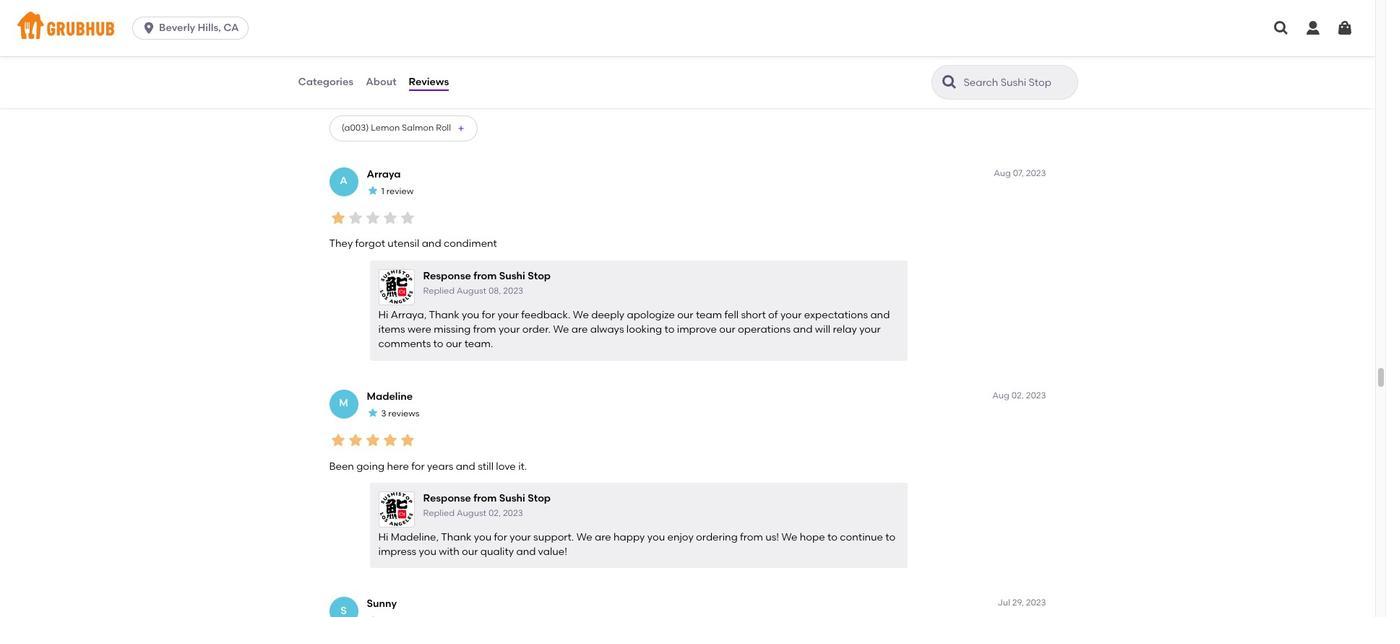 Task type: locate. For each thing, give the bounding box(es) containing it.
1 will from the top
[[815, 55, 830, 67]]

short inside hi toi, thank you for your feedback.  we deeply apologize our team fell short of your expectations and items were missing from your order.  we are always looking to improve our operations and will relay your comments to our team.
[[722, 40, 746, 52]]

august
[[457, 286, 486, 296], [457, 509, 486, 519]]

02,
[[1012, 391, 1024, 401], [488, 509, 501, 519]]

expectations inside hi arraya, thank you for your feedback.  we deeply apologize our team fell short of your expectations and items were missing from your order.  we are always looking to improve our operations and will relay your comments to our team.
[[804, 309, 868, 321]]

missing for arraya,
[[434, 324, 471, 336]]

thank inside hi arraya, thank you for your feedback.  we deeply apologize our team fell short of your expectations and items were missing from your order.  we are always looking to improve our operations and will relay your comments to our team.
[[429, 309, 459, 321]]

2 august from the top
[[457, 509, 486, 519]]

response down years
[[423, 493, 471, 505]]

beverly hills, ca
[[159, 22, 239, 34]]

are inside hi toi, thank you for your feedback.  we deeply apologize our team fell short of your expectations and items were missing from your order.  we are always looking to improve our operations and will relay your comments to our team.
[[571, 55, 588, 67]]

1 vertical spatial are
[[571, 324, 588, 336]]

1 were from the top
[[408, 55, 431, 67]]

your
[[478, 40, 499, 52], [761, 40, 782, 52], [499, 55, 520, 67], [859, 55, 881, 67], [498, 309, 519, 321], [780, 309, 802, 321], [499, 324, 520, 336], [859, 324, 881, 336], [510, 532, 531, 544]]

are inside hi madeline, thank you for your support. we are happy you enjoy ordering from us! we hope to continue to impress you with our quality and value!
[[595, 532, 611, 544]]

missing inside hi arraya, thank you for your feedback.  we deeply apologize our team fell short of your expectations and items were missing from your order.  we are always looking to improve our operations and will relay your comments to our team.
[[434, 324, 471, 336]]

search icon image
[[941, 74, 958, 91]]

operations for hi arraya, thank you for your feedback.  we deeply apologize our team fell short of your expectations and items were missing from your order.  we are always looking to improve our operations and will relay your comments to our team.
[[738, 324, 791, 336]]

1 vertical spatial hi
[[378, 309, 388, 321]]

comments down arraya,
[[378, 338, 431, 351]]

1 vertical spatial comments
[[378, 338, 431, 351]]

team for hi toi, thank you for your feedback.  we deeply apologize our team fell short of your expectations and items were missing from your order.  we are always looking to improve our operations and will relay your comments to our team.
[[676, 40, 703, 52]]

you down response from sushi stop replied august 08, 2023
[[462, 309, 479, 321]]

thank up the with
[[441, 532, 472, 544]]

0 vertical spatial fell
[[705, 40, 719, 52]]

and inside hi madeline, thank you for your support. we are happy you enjoy ordering from us! we hope to continue to impress you with our quality and value!
[[516, 546, 536, 559]]

for for toi,
[[462, 40, 476, 52]]

1 replied from the top
[[423, 286, 455, 296]]

apologize inside hi toi, thank you for your feedback.  we deeply apologize our team fell short of your expectations and items were missing from your order.  we are always looking to improve our operations and will relay your comments to our team.
[[607, 40, 655, 52]]

0 vertical spatial feedback.
[[502, 40, 551, 52]]

short inside hi arraya, thank you for your feedback.  we deeply apologize our team fell short of your expectations and items were missing from your order.  we are always looking to improve our operations and will relay your comments to our team.
[[741, 309, 766, 321]]

0 vertical spatial items
[[378, 55, 405, 67]]

are for toi,
[[571, 55, 588, 67]]

08,
[[488, 286, 501, 296]]

deeply inside hi toi, thank you for your feedback.  we deeply apologize our team fell short of your expectations and items were missing from your order.  we are always looking to improve our operations and will relay your comments to our team.
[[572, 40, 605, 52]]

1 vertical spatial apologize
[[627, 309, 675, 321]]

1 vertical spatial fell
[[724, 309, 739, 321]]

august inside response from sushi stop replied august 02, 2023
[[457, 509, 486, 519]]

relay inside hi toi, thank you for your feedback.  we deeply apologize our team fell short of your expectations and items were missing from your order.  we are always looking to improve our operations and will relay your comments to our team.
[[833, 55, 857, 67]]

deeply
[[572, 40, 605, 52], [591, 309, 624, 321]]

from up the 08,
[[474, 270, 497, 282]]

team inside hi arraya, thank you for your feedback.  we deeply apologize our team fell short of your expectations and items were missing from your order.  we are always looking to improve our operations and will relay your comments to our team.
[[696, 309, 722, 321]]

2023 inside response from sushi stop replied august 08, 2023
[[503, 286, 523, 296]]

svg image
[[1273, 20, 1290, 37]]

replied up madeline,
[[423, 509, 455, 519]]

team. for arraya,
[[464, 338, 493, 351]]

1 looking from the top
[[626, 55, 662, 67]]

sushi inside response from sushi stop replied august 02, 2023
[[499, 493, 525, 505]]

thank for toi,
[[409, 40, 440, 52]]

missing
[[434, 55, 471, 67], [434, 324, 471, 336]]

from inside hi toi, thank you for your feedback.  we deeply apologize our team fell short of your expectations and items were missing from your order.  we are always looking to improve our operations and will relay your comments to our team.
[[473, 55, 496, 67]]

from
[[473, 55, 496, 67], [474, 270, 497, 282], [473, 324, 496, 336], [474, 493, 497, 505], [740, 532, 763, 544]]

response inside response from sushi stop replied august 08, 2023
[[423, 270, 471, 282]]

2 horizontal spatial svg image
[[1336, 20, 1354, 37]]

sushi inside response from sushi stop replied august 08, 2023
[[499, 270, 525, 282]]

aug for hi arraya, thank you for your feedback.  we deeply apologize our team fell short of your expectations and items were missing from your order.  we are always looking to improve our operations and will relay your comments to our team.
[[994, 168, 1011, 178]]

0 vertical spatial apologize
[[607, 40, 655, 52]]

1 vertical spatial were
[[408, 324, 431, 336]]

3 reviews
[[381, 409, 420, 419]]

replied inside response from sushi stop replied august 08, 2023
[[423, 286, 455, 296]]

0 vertical spatial operations
[[738, 55, 791, 67]]

ordered:
[[343, 100, 379, 110]]

improve inside hi toi, thank you for your feedback.  we deeply apologize our team fell short of your expectations and items were missing from your order.  we are always looking to improve our operations and will relay your comments to our team.
[[677, 55, 717, 67]]

0 vertical spatial missing
[[434, 55, 471, 67]]

sushi down love
[[499, 493, 525, 505]]

hi left arraya,
[[378, 309, 388, 321]]

1 always from the top
[[590, 55, 624, 67]]

1 improve from the top
[[677, 55, 717, 67]]

team. right reviews
[[464, 69, 493, 82]]

august left the 08,
[[457, 286, 486, 296]]

order. inside hi toi, thank you for your feedback.  we deeply apologize our team fell short of your expectations and items were missing from your order.  we are always looking to improve our operations and will relay your comments to our team.
[[522, 55, 551, 67]]

for inside hi arraya, thank you for your feedback.  we deeply apologize our team fell short of your expectations and items were missing from your order.  we are always looking to improve our operations and will relay your comments to our team.
[[482, 309, 495, 321]]

0 vertical spatial comments
[[378, 69, 431, 82]]

reviews button
[[408, 56, 450, 108]]

3 hi from the top
[[378, 532, 388, 544]]

you for arraya,
[[462, 309, 479, 321]]

2 relay from the top
[[833, 324, 857, 336]]

looking inside hi toi, thank you for your feedback.  we deeply apologize our team fell short of your expectations and items were missing from your order.  we are always looking to improve our operations and will relay your comments to our team.
[[626, 55, 662, 67]]

for
[[462, 40, 476, 52], [482, 309, 495, 321], [411, 461, 425, 473], [494, 532, 507, 544]]

1 vertical spatial 02,
[[488, 509, 501, 519]]

fell inside hi arraya, thank you for your feedback.  we deeply apologize our team fell short of your expectations and items were missing from your order.  we are always looking to improve our operations and will relay your comments to our team.
[[724, 309, 739, 321]]

sushi stop logo image up madeline,
[[380, 493, 413, 527]]

1 vertical spatial expectations
[[804, 309, 868, 321]]

response from sushi stop replied august 02, 2023
[[423, 493, 551, 519]]

thank inside hi madeline, thank you for your support. we are happy you enjoy ordering from us! we hope to continue to impress you with our quality and value!
[[441, 532, 472, 544]]

apologize for toi,
[[607, 40, 655, 52]]

items down "toi,"
[[378, 55, 405, 67]]

1 items from the top
[[378, 55, 405, 67]]

0 vertical spatial of
[[749, 40, 758, 52]]

you left 'enjoy'
[[647, 532, 665, 544]]

were up reviews
[[408, 55, 431, 67]]

team
[[676, 40, 703, 52], [696, 309, 722, 321]]

your inside hi madeline, thank you for your support. we are happy you enjoy ordering from us! we hope to continue to impress you with our quality and value!
[[510, 532, 531, 544]]

0 horizontal spatial 02,
[[488, 509, 501, 519]]

1 vertical spatial will
[[815, 324, 830, 336]]

1 vertical spatial thank
[[429, 309, 459, 321]]

1 vertical spatial missing
[[434, 324, 471, 336]]

0 vertical spatial thank
[[409, 40, 440, 52]]

stop inside response from sushi stop replied august 08, 2023
[[528, 270, 551, 282]]

deeply for arraya,
[[591, 309, 624, 321]]

hi inside hi toi, thank you for your feedback.  we deeply apologize our team fell short of your expectations and items were missing from your order.  we are always looking to improve our operations and will relay your comments to our team.
[[378, 40, 388, 52]]

of inside hi toi, thank you for your feedback.  we deeply apologize our team fell short of your expectations and items were missing from your order.  we are always looking to improve our operations and will relay your comments to our team.
[[749, 40, 758, 52]]

1 vertical spatial response
[[423, 493, 471, 505]]

missing down response from sushi stop replied august 08, 2023
[[434, 324, 471, 336]]

2023
[[1026, 168, 1046, 178], [503, 286, 523, 296], [1026, 391, 1046, 401], [503, 509, 523, 519], [1026, 599, 1046, 609]]

comments down "toi,"
[[378, 69, 431, 82]]

1 vertical spatial deeply
[[591, 309, 624, 321]]

always
[[590, 55, 624, 67], [590, 324, 624, 336]]

beverly
[[159, 22, 195, 34]]

1 vertical spatial items
[[378, 324, 405, 336]]

enjoy
[[667, 532, 694, 544]]

apologize
[[607, 40, 655, 52], [627, 309, 675, 321]]

2 hi from the top
[[378, 309, 388, 321]]

always inside hi arraya, thank you for your feedback.  we deeply apologize our team fell short of your expectations and items were missing from your order.  we are always looking to improve our operations and will relay your comments to our team.
[[590, 324, 624, 336]]

you inside hi toi, thank you for your feedback.  we deeply apologize our team fell short of your expectations and items were missing from your order.  we are always looking to improve our operations and will relay your comments to our team.
[[442, 40, 460, 52]]

1 hi from the top
[[378, 40, 388, 52]]

0 vertical spatial are
[[571, 55, 588, 67]]

0 vertical spatial always
[[590, 55, 624, 67]]

apologize inside hi arraya, thank you for your feedback.  we deeply apologize our team fell short of your expectations and items were missing from your order.  we are always looking to improve our operations and will relay your comments to our team.
[[627, 309, 675, 321]]

1
[[381, 187, 384, 197]]

hi for hi madeline, thank you for your support. we are happy you enjoy ordering from us! we hope to continue to impress you with our quality and value!
[[378, 532, 388, 544]]

looking inside hi arraya, thank you for your feedback.  we deeply apologize our team fell short of your expectations and items were missing from your order.  we are always looking to improve our operations and will relay your comments to our team.
[[626, 324, 662, 336]]

1 response from the top
[[423, 270, 471, 282]]

0 vertical spatial team
[[676, 40, 703, 52]]

0 vertical spatial sushi stop logo image
[[380, 270, 413, 304]]

replied
[[423, 286, 455, 296], [423, 509, 455, 519]]

operations
[[738, 55, 791, 67], [738, 324, 791, 336]]

1 vertical spatial replied
[[423, 509, 455, 519]]

sushi up the 08,
[[499, 270, 525, 282]]

for up quality
[[494, 532, 507, 544]]

from inside response from sushi stop replied august 08, 2023
[[474, 270, 497, 282]]

1 vertical spatial team.
[[464, 338, 493, 351]]

feedback. inside hi arraya, thank you for your feedback.  we deeply apologize our team fell short of your expectations and items were missing from your order.  we are always looking to improve our operations and will relay your comments to our team.
[[521, 309, 571, 321]]

hi left "toi,"
[[378, 40, 388, 52]]

team. inside hi arraya, thank you for your feedback.  we deeply apologize our team fell short of your expectations and items were missing from your order.  we are always looking to improve our operations and will relay your comments to our team.
[[464, 338, 493, 351]]

0 vertical spatial sushi
[[499, 270, 525, 282]]

0 horizontal spatial svg image
[[142, 21, 156, 35]]

will for hi arraya, thank you for your feedback.  we deeply apologize our team fell short of your expectations and items were missing from your order.  we are always looking to improve our operations and will relay your comments to our team.
[[815, 324, 830, 336]]

sushi
[[499, 270, 525, 282], [499, 493, 525, 505]]

to
[[664, 55, 675, 67], [433, 69, 443, 82], [664, 324, 675, 336], [433, 338, 443, 351], [827, 532, 838, 544], [886, 532, 896, 544]]

order.
[[522, 55, 551, 67], [522, 324, 551, 336]]

2 team. from the top
[[464, 338, 493, 351]]

2 replied from the top
[[423, 509, 455, 519]]

0 vertical spatial will
[[815, 55, 830, 67]]

from down the 08,
[[473, 324, 496, 336]]

our inside hi madeline, thank you for your support. we are happy you enjoy ordering from us! we hope to continue to impress you with our quality and value!
[[462, 546, 478, 559]]

it.
[[518, 461, 527, 473]]

will inside hi arraya, thank you for your feedback.  we deeply apologize our team fell short of your expectations and items were missing from your order.  we are always looking to improve our operations and will relay your comments to our team.
[[815, 324, 830, 336]]

for inside hi toi, thank you for your feedback.  we deeply apologize our team fell short of your expectations and items were missing from your order.  we are always looking to improve our operations and will relay your comments to our team.
[[462, 40, 476, 52]]

1 vertical spatial august
[[457, 509, 486, 519]]

for right here
[[411, 461, 425, 473]]

operations inside hi arraya, thank you for your feedback.  we deeply apologize our team fell short of your expectations and items were missing from your order.  we are always looking to improve our operations and will relay your comments to our team.
[[738, 324, 791, 336]]

looking
[[626, 55, 662, 67], [626, 324, 662, 336]]

reviews
[[388, 409, 420, 419]]

replied inside response from sushi stop replied august 02, 2023
[[423, 509, 455, 519]]

items for toi,
[[378, 55, 405, 67]]

1 horizontal spatial svg image
[[1304, 20, 1322, 37]]

2 will from the top
[[815, 324, 830, 336]]

you inside hi arraya, thank you for your feedback.  we deeply apologize our team fell short of your expectations and items were missing from your order.  we are always looking to improve our operations and will relay your comments to our team.
[[462, 309, 479, 321]]

from down still
[[474, 493, 497, 505]]

will
[[815, 55, 830, 67], [815, 324, 830, 336]]

always for toi,
[[590, 55, 624, 67]]

you up quality
[[474, 532, 492, 544]]

0 vertical spatial stop
[[528, 270, 551, 282]]

items
[[378, 55, 405, 67], [378, 324, 405, 336]]

2 always from the top
[[590, 324, 624, 336]]

operations inside hi toi, thank you for your feedback.  we deeply apologize our team fell short of your expectations and items were missing from your order.  we are always looking to improve our operations and will relay your comments to our team.
[[738, 55, 791, 67]]

2 comments from the top
[[378, 338, 431, 351]]

2 missing from the top
[[434, 324, 471, 336]]

2 vertical spatial hi
[[378, 532, 388, 544]]

feedback. for arraya,
[[521, 309, 571, 321]]

1 vertical spatial operations
[[738, 324, 791, 336]]

0 vertical spatial august
[[457, 286, 486, 296]]

we
[[553, 40, 569, 52], [553, 55, 569, 67], [573, 309, 589, 321], [553, 324, 569, 336], [576, 532, 592, 544], [782, 532, 797, 544]]

1 vertical spatial order.
[[522, 324, 551, 336]]

1 sushi from the top
[[499, 270, 525, 282]]

0 vertical spatial were
[[408, 55, 431, 67]]

1 horizontal spatial of
[[768, 309, 778, 321]]

jul 29, 2023
[[997, 599, 1046, 609]]

hi up impress
[[378, 532, 388, 544]]

2 improve from the top
[[677, 324, 717, 336]]

0 vertical spatial improve
[[677, 55, 717, 67]]

sushi stop logo image up arraya,
[[380, 270, 413, 304]]

impress
[[378, 546, 416, 559]]

2 items from the top
[[378, 324, 405, 336]]

arraya
[[367, 168, 401, 180]]

comments inside hi arraya, thank you for your feedback.  we deeply apologize our team fell short of your expectations and items were missing from your order.  we are always looking to improve our operations and will relay your comments to our team.
[[378, 338, 431, 351]]

0 vertical spatial response
[[423, 270, 471, 282]]

hi for hi arraya, thank you for your feedback.  we deeply apologize our team fell short of your expectations and items were missing from your order.  we are always looking to improve our operations and will relay your comments to our team.
[[378, 309, 388, 321]]

1 vertical spatial looking
[[626, 324, 662, 336]]

improve
[[677, 55, 717, 67], [677, 324, 717, 336]]

0 vertical spatial replied
[[423, 286, 455, 296]]

hi
[[378, 40, 388, 52], [378, 309, 388, 321], [378, 532, 388, 544]]

team inside hi toi, thank you for your feedback.  we deeply apologize our team fell short of your expectations and items were missing from your order.  we are always looking to improve our operations and will relay your comments to our team.
[[676, 40, 703, 52]]

improve for hi toi, thank you for your feedback.  we deeply apologize our team fell short of your expectations and items were missing from your order.  we are always looking to improve our operations and will relay your comments to our team.
[[677, 55, 717, 67]]

from left us!
[[740, 532, 763, 544]]

hi inside hi arraya, thank you for your feedback.  we deeply apologize our team fell short of your expectations and items were missing from your order.  we are always looking to improve our operations and will relay your comments to our team.
[[378, 309, 388, 321]]

stop for feedback.
[[528, 270, 551, 282]]

1 vertical spatial stop
[[528, 493, 551, 505]]

sushi stop logo image
[[380, 270, 413, 304], [380, 493, 413, 527]]

thank right arraya,
[[429, 309, 459, 321]]

will inside hi toi, thank you for your feedback.  we deeply apologize our team fell short of your expectations and items were missing from your order.  we are always looking to improve our operations and will relay your comments to our team.
[[815, 55, 830, 67]]

1 vertical spatial improve
[[677, 324, 717, 336]]

expectations inside hi toi, thank you for your feedback.  we deeply apologize our team fell short of your expectations and items were missing from your order.  we are always looking to improve our operations and will relay your comments to our team.
[[785, 40, 848, 52]]

feedback. for toi,
[[502, 40, 551, 52]]

(a003) lemon salmon roll
[[341, 123, 451, 133]]

0 vertical spatial expectations
[[785, 40, 848, 52]]

response
[[423, 270, 471, 282], [423, 493, 471, 505]]

salmon
[[402, 123, 434, 133]]

hope
[[800, 532, 825, 544]]

1 vertical spatial of
[[768, 309, 778, 321]]

2 vertical spatial are
[[595, 532, 611, 544]]

fell inside hi toi, thank you for your feedback.  we deeply apologize our team fell short of your expectations and items were missing from your order.  we are always looking to improve our operations and will relay your comments to our team.
[[705, 40, 719, 52]]

feedback. inside hi toi, thank you for your feedback.  we deeply apologize our team fell short of your expectations and items were missing from your order.  we are always looking to improve our operations and will relay your comments to our team.
[[502, 40, 551, 52]]

0 vertical spatial team.
[[464, 69, 493, 82]]

2 response from the top
[[423, 493, 471, 505]]

1 horizontal spatial 02,
[[1012, 391, 1024, 401]]

svg image
[[1304, 20, 1322, 37], [1336, 20, 1354, 37], [142, 21, 156, 35]]

1 vertical spatial team
[[696, 309, 722, 321]]

1 order. from the top
[[522, 55, 551, 67]]

stop
[[528, 270, 551, 282], [528, 493, 551, 505]]

0 horizontal spatial of
[[749, 40, 758, 52]]

you up reviews
[[442, 40, 460, 52]]

expectations
[[785, 40, 848, 52], [804, 309, 868, 321]]

sushi stop logo image for arraya,
[[380, 270, 413, 304]]

you down madeline,
[[419, 546, 436, 559]]

1 stop from the top
[[528, 270, 551, 282]]

1 sushi stop logo image from the top
[[380, 270, 413, 304]]

order. inside hi arraya, thank you for your feedback.  we deeply apologize our team fell short of your expectations and items were missing from your order.  we are always looking to improve our operations and will relay your comments to our team.
[[522, 324, 551, 336]]

roll
[[436, 123, 451, 133]]

2023 for arraya
[[1026, 168, 1046, 178]]

2 sushi stop logo image from the top
[[380, 493, 413, 527]]

1 comments from the top
[[378, 69, 431, 82]]

2 vertical spatial thank
[[441, 532, 472, 544]]

deeply for toi,
[[572, 40, 605, 52]]

0 vertical spatial looking
[[626, 55, 662, 67]]

items inside hi toi, thank you for your feedback.  we deeply apologize our team fell short of your expectations and items were missing from your order.  we are always looking to improve our operations and will relay your comments to our team.
[[378, 55, 405, 67]]

2 were from the top
[[408, 324, 431, 336]]

are inside hi arraya, thank you for your feedback.  we deeply apologize our team fell short of your expectations and items were missing from your order.  we are always looking to improve our operations and will relay your comments to our team.
[[571, 324, 588, 336]]

1 vertical spatial relay
[[833, 324, 857, 336]]

response inside response from sushi stop replied august 02, 2023
[[423, 493, 471, 505]]

team. down the 08,
[[464, 338, 493, 351]]

of
[[749, 40, 758, 52], [768, 309, 778, 321]]

(a003)
[[341, 123, 369, 133]]

for right "toi,"
[[462, 40, 476, 52]]

29,
[[1012, 599, 1024, 609]]

comments
[[378, 69, 431, 82], [378, 338, 431, 351]]

1 vertical spatial short
[[741, 309, 766, 321]]

0 vertical spatial relay
[[833, 55, 857, 67]]

1 relay from the top
[[833, 55, 857, 67]]

for down the 08,
[[482, 309, 495, 321]]

items down arraya,
[[378, 324, 405, 336]]

replied up arraya,
[[423, 286, 455, 296]]

were down arraya,
[[408, 324, 431, 336]]

comments inside hi toi, thank you for your feedback.  we deeply apologize our team fell short of your expectations and items were missing from your order.  we are always looking to improve our operations and will relay your comments to our team.
[[378, 69, 431, 82]]

are
[[571, 55, 588, 67], [571, 324, 588, 336], [595, 532, 611, 544]]

1 team. from the top
[[464, 69, 493, 82]]

and
[[851, 40, 870, 52], [793, 55, 813, 67], [422, 238, 441, 250], [870, 309, 890, 321], [793, 324, 813, 336], [456, 461, 475, 473], [516, 546, 536, 559]]

with
[[439, 546, 459, 559]]

2 stop from the top
[[528, 493, 551, 505]]

1 horizontal spatial fell
[[724, 309, 739, 321]]

0 horizontal spatial fell
[[705, 40, 719, 52]]

0 vertical spatial order.
[[522, 55, 551, 67]]

sushi for been going here for years and still love it.
[[499, 493, 525, 505]]

2 sushi from the top
[[499, 493, 525, 505]]

hi inside hi madeline, thank you for your support. we are happy you enjoy ordering from us! we hope to continue to impress you with our quality and value!
[[378, 532, 388, 544]]

always inside hi toi, thank you for your feedback.  we deeply apologize our team fell short of your expectations and items were missing from your order.  we are always looking to improve our operations and will relay your comments to our team.
[[590, 55, 624, 67]]

categories button
[[297, 56, 354, 108]]

main navigation navigation
[[0, 0, 1375, 56]]

0 vertical spatial short
[[722, 40, 746, 52]]

thank right "toi,"
[[409, 40, 440, 52]]

1 missing from the top
[[434, 55, 471, 67]]

2 order. from the top
[[522, 324, 551, 336]]

1 vertical spatial aug
[[992, 391, 1009, 401]]

short for hi toi, thank you for your feedback.  we deeply apologize our team fell short of your expectations and items were missing from your order.  we are always looking to improve our operations and will relay your comments to our team.
[[722, 40, 746, 52]]

0 vertical spatial aug
[[994, 168, 1011, 178]]

feedback.
[[502, 40, 551, 52], [521, 309, 571, 321]]

still
[[478, 461, 494, 473]]

thank inside hi toi, thank you for your feedback.  we deeply apologize our team fell short of your expectations and items were missing from your order.  we are always looking to improve our operations and will relay your comments to our team.
[[409, 40, 440, 52]]

2 looking from the top
[[626, 324, 662, 336]]

svg image inside beverly hills, ca button
[[142, 21, 156, 35]]

0 vertical spatial deeply
[[572, 40, 605, 52]]

august up the with
[[457, 509, 486, 519]]

from right reviews button
[[473, 55, 496, 67]]

team. inside hi toi, thank you for your feedback.  we deeply apologize our team fell short of your expectations and items were missing from your order.  we are always looking to improve our operations and will relay your comments to our team.
[[464, 69, 493, 82]]

ordering
[[696, 532, 738, 544]]

reviews
[[409, 76, 449, 88]]

for inside hi madeline, thank you for your support. we are happy you enjoy ordering from us! we hope to continue to impress you with our quality and value!
[[494, 532, 507, 544]]

looking for toi,
[[626, 55, 662, 67]]

0 vertical spatial hi
[[378, 40, 388, 52]]

1 vertical spatial sushi stop logo image
[[380, 493, 413, 527]]

were inside hi toi, thank you for your feedback.  we deeply apologize our team fell short of your expectations and items were missing from your order.  we are always looking to improve our operations and will relay your comments to our team.
[[408, 55, 431, 67]]

aug
[[994, 168, 1011, 178], [992, 391, 1009, 401]]

relay inside hi arraya, thank you for your feedback.  we deeply apologize our team fell short of your expectations and items were missing from your order.  we are always looking to improve our operations and will relay your comments to our team.
[[833, 324, 857, 336]]

response down condiment
[[423, 270, 471, 282]]

items for arraya,
[[378, 324, 405, 336]]

stop inside response from sushi stop replied august 02, 2023
[[528, 493, 551, 505]]

team for hi arraya, thank you for your feedback.  we deeply apologize our team fell short of your expectations and items were missing from your order.  we are always looking to improve our operations and will relay your comments to our team.
[[696, 309, 722, 321]]

missing up reviews
[[434, 55, 471, 67]]

1 vertical spatial feedback.
[[521, 309, 571, 321]]

august inside response from sushi stop replied august 08, 2023
[[457, 286, 486, 296]]

thank
[[409, 40, 440, 52], [429, 309, 459, 321], [441, 532, 472, 544]]

1 operations from the top
[[738, 55, 791, 67]]

for for arraya,
[[482, 309, 495, 321]]

of inside hi arraya, thank you for your feedback.  we deeply apologize our team fell short of your expectations and items were missing from your order.  we are always looking to improve our operations and will relay your comments to our team.
[[768, 309, 778, 321]]

fell
[[705, 40, 719, 52], [724, 309, 739, 321]]

you
[[442, 40, 460, 52], [462, 309, 479, 321], [474, 532, 492, 544], [647, 532, 665, 544], [419, 546, 436, 559]]

from inside hi arraya, thank you for your feedback.  we deeply apologize our team fell short of your expectations and items were missing from your order.  we are always looking to improve our operations and will relay your comments to our team.
[[473, 324, 496, 336]]

jul
[[997, 599, 1010, 609]]

1 vertical spatial always
[[590, 324, 624, 336]]

short
[[722, 40, 746, 52], [741, 309, 766, 321]]

2 operations from the top
[[738, 324, 791, 336]]

1 august from the top
[[457, 286, 486, 296]]

1 vertical spatial sushi
[[499, 493, 525, 505]]

improve inside hi arraya, thank you for your feedback.  we deeply apologize our team fell short of your expectations and items were missing from your order.  we are always looking to improve our operations and will relay your comments to our team.
[[677, 324, 717, 336]]

items inside hi arraya, thank you for your feedback.  we deeply apologize our team fell short of your expectations and items were missing from your order.  we are always looking to improve our operations and will relay your comments to our team.
[[378, 324, 405, 336]]

star icon image
[[367, 185, 378, 196], [329, 210, 347, 227], [347, 210, 364, 227], [364, 210, 381, 227], [381, 210, 399, 227], [399, 210, 416, 227], [367, 408, 378, 419], [329, 432, 347, 450], [347, 432, 364, 450], [364, 432, 381, 450], [381, 432, 399, 450], [399, 432, 416, 450], [367, 616, 378, 618]]

were inside hi arraya, thank you for your feedback.  we deeply apologize our team fell short of your expectations and items were missing from your order.  we are always looking to improve our operations and will relay your comments to our team.
[[408, 324, 431, 336]]

happy
[[614, 532, 645, 544]]

missing inside hi toi, thank you for your feedback.  we deeply apologize our team fell short of your expectations and items were missing from your order.  we are always looking to improve our operations and will relay your comments to our team.
[[434, 55, 471, 67]]

deeply inside hi arraya, thank you for your feedback.  we deeply apologize our team fell short of your expectations and items were missing from your order.  we are always looking to improve our operations and will relay your comments to our team.
[[591, 309, 624, 321]]



Task type: describe. For each thing, give the bounding box(es) containing it.
are for arraya,
[[571, 324, 588, 336]]

missing for toi,
[[434, 55, 471, 67]]

order. for toi,
[[522, 55, 551, 67]]

sushi stop logo image for madeline,
[[380, 493, 413, 527]]

aug 07, 2023
[[994, 168, 1046, 178]]

love
[[496, 461, 516, 473]]

team. for toi,
[[464, 69, 493, 82]]

categories
[[298, 76, 354, 88]]

stop for support.
[[528, 493, 551, 505]]

madeline,
[[391, 532, 439, 544]]

fell for hi arraya, thank you for your feedback.  we deeply apologize our team fell short of your expectations and items were missing from your order.  we are always looking to improve our operations and will relay your comments to our team.
[[724, 309, 739, 321]]

about button
[[365, 56, 397, 108]]

condiment
[[444, 238, 497, 250]]

thank for arraya,
[[429, 309, 459, 321]]

they forgot utensil and condiment
[[329, 238, 497, 250]]

hi madeline, thank you for your support. we are happy you enjoy ordering from us! we hope to continue to impress you with our quality and value!
[[378, 532, 896, 559]]

lemon
[[371, 123, 400, 133]]

operations for hi toi, thank you for your feedback.  we deeply apologize our team fell short of your expectations and items were missing from your order.  we are always looking to improve our operations and will relay your comments to our team.
[[738, 55, 791, 67]]

2023 for sunny
[[1026, 599, 1046, 609]]

review
[[386, 187, 414, 197]]

been going here for years and still love it.
[[329, 461, 527, 473]]

(a003) lemon salmon roll button
[[329, 115, 478, 141]]

sunny
[[367, 599, 397, 611]]

apologize for arraya,
[[627, 309, 675, 321]]

were for arraya,
[[408, 324, 431, 336]]

quality
[[480, 546, 514, 559]]

value!
[[538, 546, 567, 559]]

us!
[[766, 532, 779, 544]]

you for madeline,
[[474, 532, 492, 544]]

2023 inside response from sushi stop replied august 02, 2023
[[503, 509, 523, 519]]

toi
[[329, 100, 341, 110]]

comments for toi,
[[378, 69, 431, 82]]

3
[[381, 409, 386, 419]]

07,
[[1013, 168, 1024, 178]]

you for toi,
[[442, 40, 460, 52]]

replied for madeline,
[[423, 509, 455, 519]]

response for condiment
[[423, 270, 471, 282]]

about
[[366, 76, 396, 88]]

always for arraya,
[[590, 324, 624, 336]]

thank for madeline,
[[441, 532, 472, 544]]

improve for hi arraya, thank you for your feedback.  we deeply apologize our team fell short of your expectations and items were missing from your order.  we are always looking to improve our operations and will relay your comments to our team.
[[677, 324, 717, 336]]

m
[[339, 398, 348, 410]]

ca
[[223, 22, 239, 34]]

response from sushi stop replied august 08, 2023
[[423, 270, 551, 296]]

utensil
[[388, 238, 419, 250]]

response for years
[[423, 493, 471, 505]]

august for your
[[457, 286, 486, 296]]

toi,
[[391, 40, 407, 52]]

going
[[356, 461, 385, 473]]

aug 02, 2023
[[992, 391, 1046, 401]]

short for hi arraya, thank you for your feedback.  we deeply apologize our team fell short of your expectations and items were missing from your order.  we are always looking to improve our operations and will relay your comments to our team.
[[741, 309, 766, 321]]

expectations for hi arraya, thank you for your feedback.  we deeply apologize our team fell short of your expectations and items were missing from your order.  we are always looking to improve our operations and will relay your comments to our team.
[[804, 309, 868, 321]]

here
[[387, 461, 409, 473]]

august for with
[[457, 509, 486, 519]]

forgot
[[355, 238, 385, 250]]

looking for arraya,
[[626, 324, 662, 336]]

Search Sushi Stop search field
[[962, 76, 1073, 90]]

replied for arraya,
[[423, 286, 455, 296]]

from inside hi madeline, thank you for your support. we are happy you enjoy ordering from us! we hope to continue to impress you with our quality and value!
[[740, 532, 763, 544]]

0 vertical spatial 02,
[[1012, 391, 1024, 401]]

2023 for madeline
[[1026, 391, 1046, 401]]

from inside response from sushi stop replied august 02, 2023
[[474, 493, 497, 505]]

relay for hi toi, thank you for your feedback.  we deeply apologize our team fell short of your expectations and items were missing from your order.  we are always looking to improve our operations and will relay your comments to our team.
[[833, 55, 857, 67]]

continue
[[840, 532, 883, 544]]

years
[[427, 461, 453, 473]]

beverly hills, ca button
[[132, 17, 254, 40]]

been
[[329, 461, 354, 473]]

a
[[340, 175, 347, 187]]

they
[[329, 238, 353, 250]]

toi ordered:
[[329, 100, 379, 110]]

aug for hi madeline, thank you for your support. we are happy you enjoy ordering from us! we hope to continue to impress you with our quality and value!
[[992, 391, 1009, 401]]

fell for hi toi, thank you for your feedback.  we deeply apologize our team fell short of your expectations and items were missing from your order.  we are always looking to improve our operations and will relay your comments to our team.
[[705, 40, 719, 52]]

plus icon image
[[457, 124, 465, 133]]

sushi for they forgot utensil and condiment
[[499, 270, 525, 282]]

madeline
[[367, 391, 413, 403]]

were for toi,
[[408, 55, 431, 67]]

1 review
[[381, 187, 414, 197]]

hi arraya, thank you for your feedback.  we deeply apologize our team fell short of your expectations and items were missing from your order.  we are always looking to improve our operations and will relay your comments to our team.
[[378, 309, 890, 351]]

relay for hi arraya, thank you for your feedback.  we deeply apologize our team fell short of your expectations and items were missing from your order.  we are always looking to improve our operations and will relay your comments to our team.
[[833, 324, 857, 336]]

support.
[[533, 532, 574, 544]]

expectations for hi toi, thank you for your feedback.  we deeply apologize our team fell short of your expectations and items were missing from your order.  we are always looking to improve our operations and will relay your comments to our team.
[[785, 40, 848, 52]]

hi for hi toi, thank you for your feedback.  we deeply apologize our team fell short of your expectations and items were missing from your order.  we are always looking to improve our operations and will relay your comments to our team.
[[378, 40, 388, 52]]

hi toi, thank you for your feedback.  we deeply apologize our team fell short of your expectations and items were missing from your order.  we are always looking to improve our operations and will relay your comments to our team.
[[378, 40, 881, 82]]

comments for arraya,
[[378, 338, 431, 351]]

for for madeline,
[[494, 532, 507, 544]]

arraya,
[[391, 309, 427, 321]]

02, inside response from sushi stop replied august 02, 2023
[[488, 509, 501, 519]]

hills,
[[198, 22, 221, 34]]

order. for arraya,
[[522, 324, 551, 336]]

of for hi toi, thank you for your feedback.  we deeply apologize our team fell short of your expectations and items were missing from your order.  we are always looking to improve our operations and will relay your comments to our team.
[[749, 40, 758, 52]]

of for hi arraya, thank you for your feedback.  we deeply apologize our team fell short of your expectations and items were missing from your order.  we are always looking to improve our operations and will relay your comments to our team.
[[768, 309, 778, 321]]

will for hi toi, thank you for your feedback.  we deeply apologize our team fell short of your expectations and items were missing from your order.  we are always looking to improve our operations and will relay your comments to our team.
[[815, 55, 830, 67]]



Task type: vqa. For each thing, say whether or not it's contained in the screenshot.
top 02,
yes



